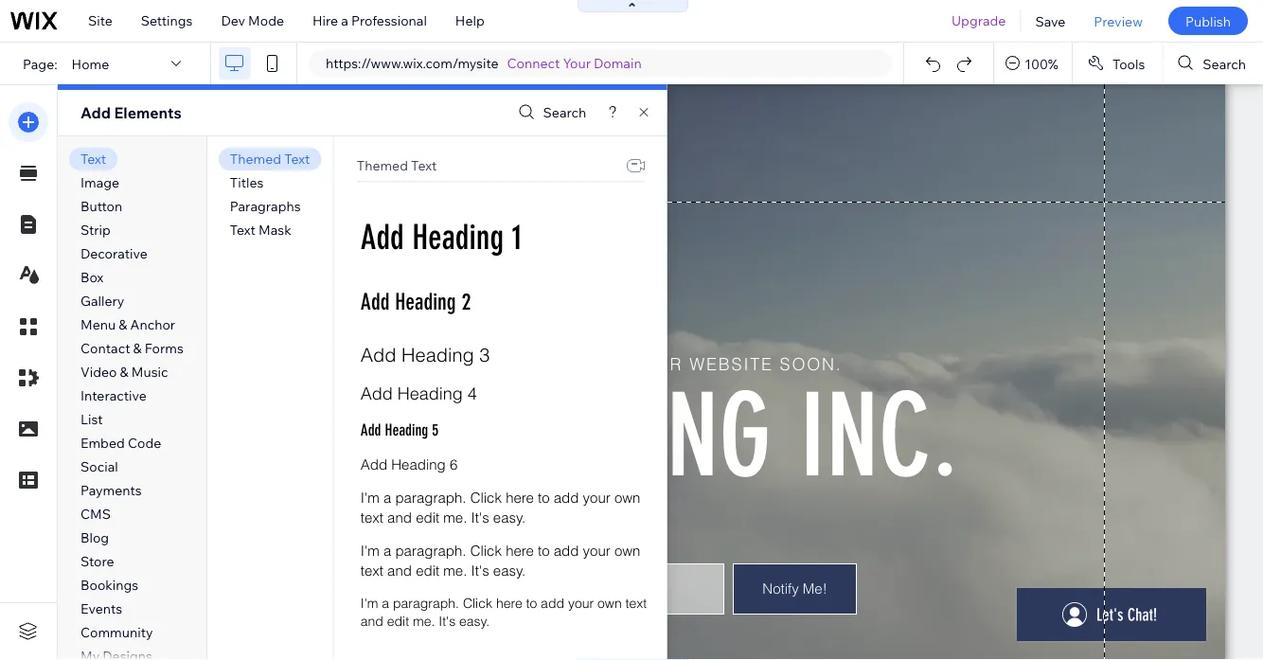 Task type: describe. For each thing, give the bounding box(es) containing it.
2 i'm a paragraph. click here to add your own text and edit me. it's easy. from the top
[[360, 542, 640, 579]]

paragraphs
[[230, 198, 301, 215]]

add heading 6
[[360, 456, 457, 473]]

0 vertical spatial here
[[506, 489, 534, 506]]

embed
[[81, 435, 125, 451]]

1 vertical spatial own
[[614, 542, 640, 559]]

save
[[1036, 13, 1066, 29]]

2 vertical spatial edit
[[387, 614, 409, 630]]

0 vertical spatial paragraph.
[[395, 489, 466, 506]]

https://www.wix.com/mysite
[[326, 55, 499, 72]]

interactive
[[81, 388, 147, 404]]

2 vertical spatial add
[[541, 595, 564, 611]]

code
[[128, 435, 161, 451]]

0 vertical spatial text
[[360, 509, 383, 526]]

2 vertical spatial and
[[360, 614, 383, 630]]

0 vertical spatial &
[[119, 316, 127, 333]]

2 vertical spatial your
[[568, 595, 594, 611]]

1 vertical spatial and
[[387, 562, 412, 579]]

3 i'm from the top
[[360, 595, 378, 611]]

tools
[[1113, 55, 1146, 72]]

image
[[81, 174, 120, 191]]

bookings
[[81, 577, 139, 594]]

0 vertical spatial edit
[[416, 509, 439, 526]]

0 vertical spatial me.
[[443, 509, 467, 526]]

1 horizontal spatial search button
[[1164, 43, 1264, 84]]

1 vertical spatial add
[[554, 542, 579, 559]]

add elements
[[81, 103, 182, 122]]

text up add heading 1
[[411, 157, 437, 174]]

1 vertical spatial easy.
[[493, 562, 526, 579]]

store
[[81, 553, 114, 570]]

add for add heading 1
[[360, 217, 404, 258]]

publish button
[[1169, 7, 1249, 35]]

3 i'm a paragraph. click here to add your own text and edit me. it's easy. from the top
[[360, 595, 647, 630]]

2 vertical spatial own
[[597, 595, 622, 611]]

1 vertical spatial to
[[538, 542, 550, 559]]

social
[[81, 459, 118, 475]]

help
[[456, 12, 485, 29]]

heading for 4
[[397, 383, 463, 404]]

heading for 3
[[401, 343, 474, 367]]

connect
[[507, 55, 560, 72]]

events
[[81, 601, 122, 617]]

0 horizontal spatial search
[[543, 104, 587, 121]]

anchor
[[130, 316, 175, 333]]

1 vertical spatial paragraph.
[[395, 542, 466, 559]]

0 vertical spatial and
[[387, 509, 412, 526]]

0 vertical spatial add
[[554, 489, 579, 506]]

dev mode
[[221, 12, 284, 29]]

1 i'm from the top
[[360, 489, 379, 506]]

text image button strip decorative box gallery menu & anchor contact & forms video & music interactive list embed code social payments cms blog store bookings events community
[[81, 151, 184, 641]]

0 vertical spatial click
[[470, 489, 502, 506]]

themed for themed text titles paragraphs text mask
[[230, 151, 281, 167]]

list
[[81, 411, 103, 428]]

add for add elements
[[81, 103, 111, 122]]

add heading 3
[[360, 343, 490, 367]]

preview
[[1095, 13, 1144, 29]]

mask
[[259, 222, 292, 238]]

blog
[[81, 530, 109, 546]]

titles
[[230, 174, 264, 191]]

gallery
[[81, 293, 124, 309]]

1 vertical spatial &
[[133, 340, 142, 357]]

2 vertical spatial click
[[463, 595, 492, 611]]

1 horizontal spatial search
[[1204, 55, 1247, 72]]

1 vertical spatial edit
[[416, 562, 439, 579]]

0 vertical spatial to
[[538, 489, 550, 506]]

1 vertical spatial click
[[470, 542, 502, 559]]

publish
[[1186, 13, 1232, 29]]

add for add heading 6
[[360, 456, 387, 473]]

0 horizontal spatial search button
[[514, 99, 587, 126]]



Task type: vqa. For each thing, say whether or not it's contained in the screenshot.
here to the top
yes



Task type: locate. For each thing, give the bounding box(es) containing it.
add up add heading 4
[[360, 343, 396, 367]]

add
[[81, 103, 111, 122], [360, 217, 404, 258], [360, 288, 389, 315], [360, 343, 396, 367], [360, 383, 393, 404], [360, 420, 381, 440], [360, 456, 387, 473]]

to
[[538, 489, 550, 506], [538, 542, 550, 559], [526, 595, 537, 611]]

themed text titles paragraphs text mask
[[230, 151, 310, 238]]

mode
[[248, 12, 284, 29]]

2 vertical spatial to
[[526, 595, 537, 611]]

and
[[387, 509, 412, 526], [387, 562, 412, 579], [360, 614, 383, 630]]

strip
[[81, 222, 111, 238]]

1 vertical spatial text
[[360, 562, 383, 579]]

box
[[81, 269, 104, 286]]

text up 'paragraphs'
[[284, 151, 310, 167]]

upgrade
[[952, 12, 1007, 29]]

6
[[450, 456, 457, 473]]

heading up add heading 4
[[401, 343, 474, 367]]

heading left 2
[[395, 288, 456, 315]]

2 vertical spatial easy.
[[459, 614, 490, 630]]

heading for 5
[[385, 420, 428, 440]]

& right menu
[[119, 316, 127, 333]]

heading
[[412, 217, 504, 258], [395, 288, 456, 315], [401, 343, 474, 367], [397, 383, 463, 404], [385, 420, 428, 440], [391, 456, 446, 473]]

video
[[81, 364, 117, 380]]

& left forms
[[133, 340, 142, 357]]

own
[[614, 489, 640, 506], [614, 542, 640, 559], [597, 595, 622, 611]]

1 vertical spatial i'm a paragraph. click here to add your own text and edit me. it's easy.
[[360, 542, 640, 579]]

add
[[554, 489, 579, 506], [554, 542, 579, 559], [541, 595, 564, 611]]

0 vertical spatial search button
[[1164, 43, 1264, 84]]

heading for 6
[[391, 456, 446, 473]]

me.
[[443, 509, 467, 526], [443, 562, 467, 579], [413, 614, 435, 630]]

add heading 4
[[360, 383, 477, 404]]

contact
[[81, 340, 130, 357]]

add heading 2
[[360, 288, 471, 315]]

themed for themed text
[[356, 157, 408, 174]]

100%
[[1025, 55, 1059, 72]]

i'm a paragraph. click here to add your own text and edit me. it's easy.
[[360, 489, 640, 526], [360, 542, 640, 579], [360, 595, 647, 630]]

hire a professional
[[313, 12, 427, 29]]

music
[[132, 364, 168, 380]]

cms
[[81, 506, 111, 523]]

1 i'm a paragraph. click here to add your own text and edit me. it's easy. from the top
[[360, 489, 640, 526]]

add for add heading 5
[[360, 420, 381, 440]]

add down add heading 5
[[360, 456, 387, 473]]

0 vertical spatial own
[[614, 489, 640, 506]]

themed
[[230, 151, 281, 167], [356, 157, 408, 174]]

search button
[[1164, 43, 1264, 84], [514, 99, 587, 126]]

search button down connect at the left of the page
[[514, 99, 587, 126]]

1 vertical spatial search button
[[514, 99, 587, 126]]

elements
[[114, 103, 182, 122]]

100% button
[[995, 43, 1072, 84]]

easy.
[[493, 509, 526, 526], [493, 562, 526, 579], [459, 614, 490, 630]]

add for add heading 3
[[360, 343, 396, 367]]

2 vertical spatial me.
[[413, 614, 435, 630]]

0 vertical spatial i'm a paragraph. click here to add your own text and edit me. it's easy.
[[360, 489, 640, 526]]

& right the video
[[120, 364, 129, 380]]

hire
[[313, 12, 338, 29]]

2 vertical spatial paragraph.
[[393, 595, 459, 611]]

add up add heading 5
[[360, 383, 393, 404]]

text
[[360, 509, 383, 526], [360, 562, 383, 579], [625, 595, 647, 611]]

themed up titles
[[230, 151, 281, 167]]

heading left 1
[[412, 217, 504, 258]]

1
[[512, 217, 522, 258]]

add up add heading 2 in the left top of the page
[[360, 217, 404, 258]]

preview button
[[1080, 0, 1158, 42]]

menu
[[81, 316, 116, 333]]

add up add heading 6
[[360, 420, 381, 440]]

home
[[72, 55, 109, 72]]

site
[[88, 12, 113, 29]]

search button down publish button
[[1164, 43, 1264, 84]]

2 vertical spatial here
[[496, 595, 522, 611]]

add heading 1
[[360, 217, 522, 258]]

heading for 2
[[395, 288, 456, 315]]

2 vertical spatial it's
[[438, 614, 455, 630]]

1 horizontal spatial themed
[[356, 157, 408, 174]]

add down home
[[81, 103, 111, 122]]

https://www.wix.com/mysite connect your domain
[[326, 55, 642, 72]]

payments
[[81, 482, 142, 499]]

heading up 5
[[397, 383, 463, 404]]

text
[[81, 151, 106, 167], [284, 151, 310, 167], [411, 157, 437, 174], [230, 222, 256, 238]]

tools button
[[1073, 43, 1163, 84]]

0 vertical spatial it's
[[471, 509, 489, 526]]

your
[[583, 489, 610, 506], [583, 542, 610, 559], [568, 595, 594, 611]]

themed inside the themed text titles paragraphs text mask
[[230, 151, 281, 167]]

decorative
[[81, 245, 148, 262]]

3
[[479, 343, 490, 367]]

1 vertical spatial search
[[543, 104, 587, 121]]

here
[[506, 489, 534, 506], [506, 542, 534, 559], [496, 595, 522, 611]]

forms
[[145, 340, 184, 357]]

&
[[119, 316, 127, 333], [133, 340, 142, 357], [120, 364, 129, 380]]

i'm
[[360, 489, 379, 506], [360, 542, 379, 559], [360, 595, 378, 611]]

your
[[563, 55, 591, 72]]

0 vertical spatial easy.
[[493, 509, 526, 526]]

button
[[81, 198, 122, 215]]

0 vertical spatial your
[[583, 489, 610, 506]]

paragraph.
[[395, 489, 466, 506], [395, 542, 466, 559], [393, 595, 459, 611]]

dev
[[221, 12, 245, 29]]

heading left the 6
[[391, 456, 446, 473]]

0 horizontal spatial themed
[[230, 151, 281, 167]]

domain
[[594, 55, 642, 72]]

add for add heading 2
[[360, 288, 389, 315]]

2 i'm from the top
[[360, 542, 379, 559]]

themed text
[[356, 157, 437, 174]]

themed up add heading 1
[[356, 157, 408, 174]]

add up add heading 3
[[360, 288, 389, 315]]

heading for 1
[[412, 217, 504, 258]]

2 vertical spatial i'm
[[360, 595, 378, 611]]

1 vertical spatial i'm
[[360, 542, 379, 559]]

1 vertical spatial me.
[[443, 562, 467, 579]]

2 vertical spatial i'm a paragraph. click here to add your own text and edit me. it's easy.
[[360, 595, 647, 630]]

professional
[[352, 12, 427, 29]]

it's
[[471, 509, 489, 526], [471, 562, 489, 579], [438, 614, 455, 630]]

1 vertical spatial it's
[[471, 562, 489, 579]]

text up image
[[81, 151, 106, 167]]

5
[[432, 420, 438, 440]]

2 vertical spatial text
[[625, 595, 647, 611]]

text inside text image button strip decorative box gallery menu & anchor contact & forms video & music interactive list embed code social payments cms blog store bookings events community
[[81, 151, 106, 167]]

save button
[[1022, 0, 1080, 42]]

2 vertical spatial &
[[120, 364, 129, 380]]

2
[[461, 288, 471, 315]]

heading left 5
[[385, 420, 428, 440]]

add for add heading 4
[[360, 383, 393, 404]]

community
[[81, 624, 153, 641]]

text left mask
[[230, 222, 256, 238]]

a
[[341, 12, 349, 29], [383, 489, 391, 506], [383, 542, 391, 559], [382, 595, 389, 611]]

settings
[[141, 12, 193, 29]]

4
[[467, 383, 477, 404]]

edit
[[416, 509, 439, 526], [416, 562, 439, 579], [387, 614, 409, 630]]

search down your
[[543, 104, 587, 121]]

click
[[470, 489, 502, 506], [470, 542, 502, 559], [463, 595, 492, 611]]

1 vertical spatial your
[[583, 542, 610, 559]]

search down publish
[[1204, 55, 1247, 72]]

1 vertical spatial here
[[506, 542, 534, 559]]

add heading 5
[[360, 420, 438, 440]]

0 vertical spatial i'm
[[360, 489, 379, 506]]

0 vertical spatial search
[[1204, 55, 1247, 72]]

search
[[1204, 55, 1247, 72], [543, 104, 587, 121]]



